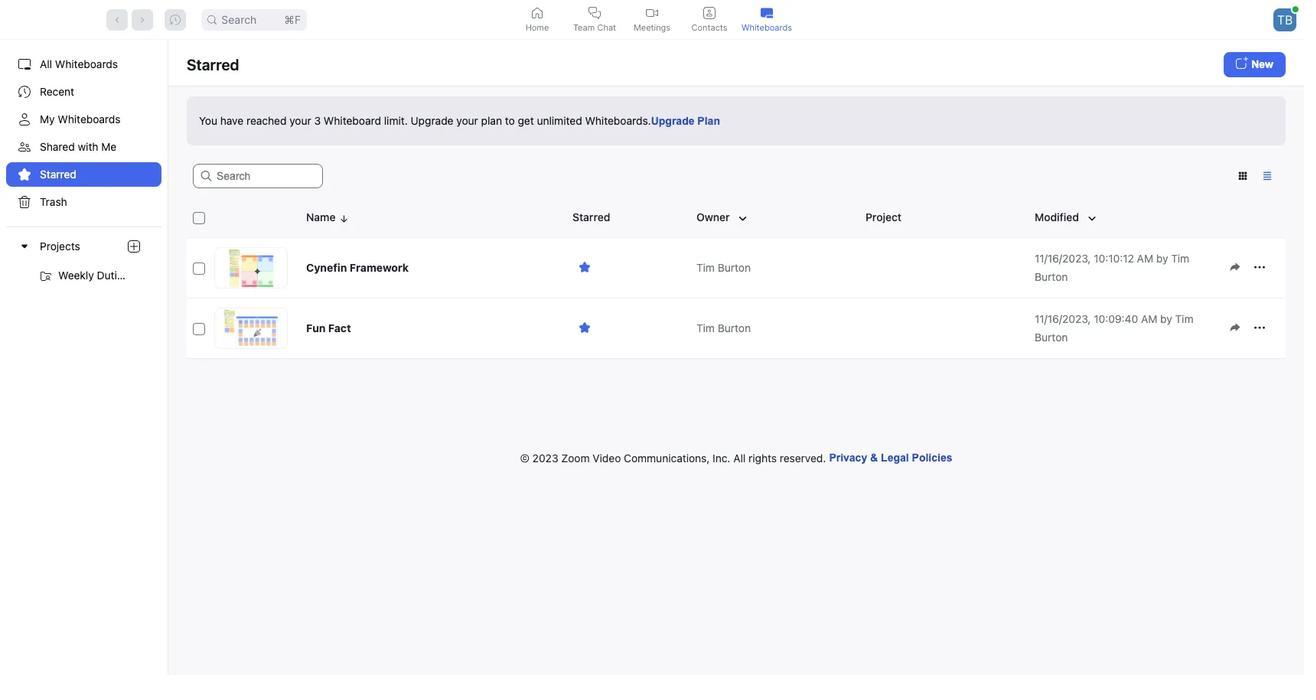 Task type: vqa. For each thing, say whether or not it's contained in the screenshot.
tab list containing Home
yes



Task type: describe. For each thing, give the bounding box(es) containing it.
magnifier image
[[208, 15, 217, 24]]

online image
[[1293, 6, 1299, 12]]

video on image
[[646, 7, 659, 19]]

video on image
[[646, 7, 659, 19]]

search
[[222, 13, 257, 26]]

whiteboards button
[[739, 0, 796, 39]]

home small image
[[531, 7, 544, 19]]

meetings
[[634, 22, 671, 33]]

team chat image
[[589, 7, 601, 19]]

team chat button
[[566, 0, 624, 39]]

contacts
[[692, 22, 728, 33]]

tab list containing home
[[509, 0, 796, 39]]

team chat
[[573, 22, 616, 33]]



Task type: locate. For each thing, give the bounding box(es) containing it.
tb
[[1278, 12, 1294, 27]]

home button
[[509, 0, 566, 39]]

home small image
[[531, 7, 544, 19]]

tab list
[[509, 0, 796, 39]]

contacts button
[[681, 0, 739, 39]]

profile contact image
[[704, 7, 716, 19], [704, 7, 716, 19]]

whiteboard small image
[[761, 7, 773, 19]]

team chat image
[[589, 7, 601, 19]]

magnifier image
[[208, 15, 217, 24]]

whiteboard small image
[[761, 7, 773, 19]]

chat
[[598, 22, 616, 33]]

whiteboards
[[742, 22, 793, 33]]

meetings button
[[624, 0, 681, 39]]

team
[[573, 22, 595, 33]]

home
[[526, 22, 549, 33]]

online image
[[1293, 6, 1299, 12]]

⌘f
[[284, 13, 301, 26]]



